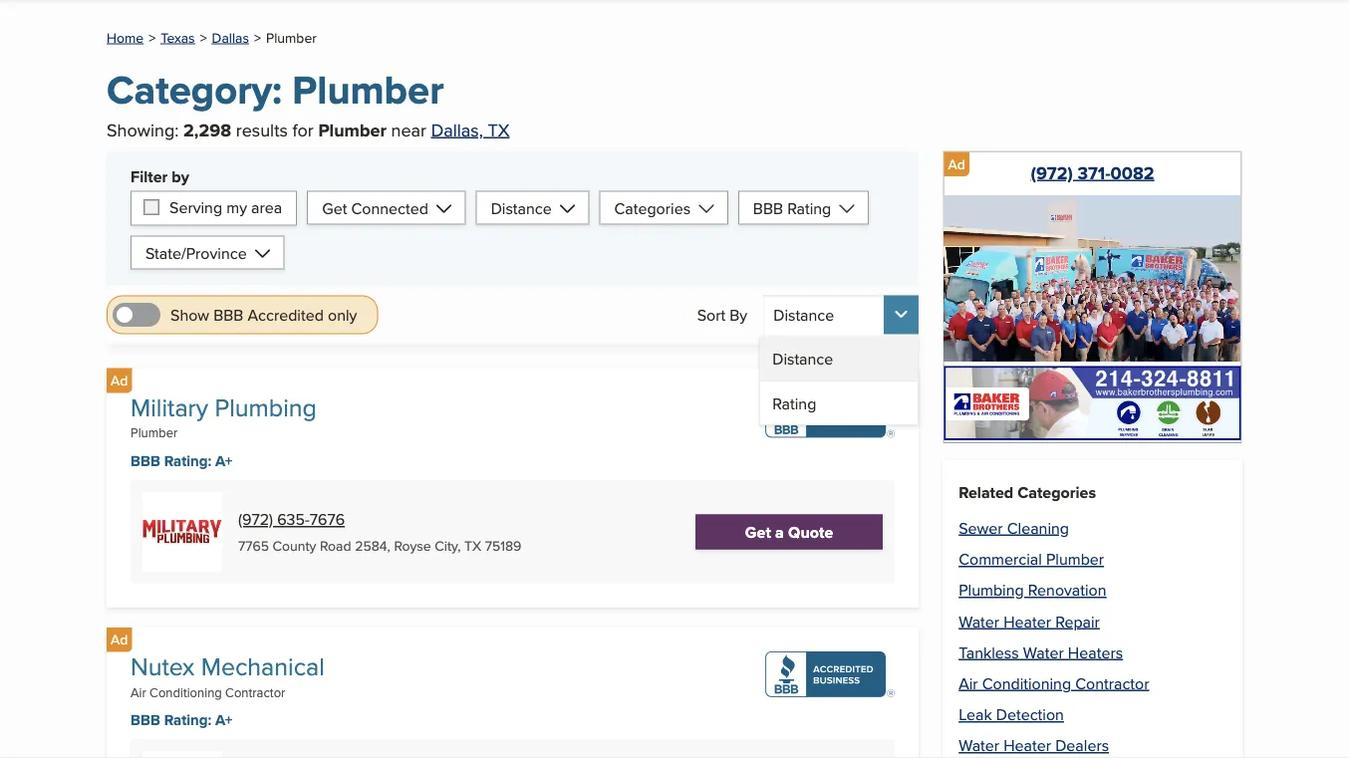 Task type: vqa. For each thing, say whether or not it's contained in the screenshot.
FIELD
no



Task type: locate. For each thing, give the bounding box(es) containing it.
water heater repair link
[[959, 610, 1100, 633]]

tx right "city,"
[[464, 536, 482, 556]]

near
[[391, 117, 427, 142]]

get left connected
[[322, 196, 347, 219]]

sewer cleaning link
[[959, 517, 1070, 539]]

(972) 635-7676 link
[[238, 508, 345, 531]]

tx right dallas,
[[488, 117, 510, 142]]

repair
[[1056, 610, 1100, 633]]

(972) for (972) 371-0082
[[1031, 159, 1073, 186]]

serving
[[169, 196, 222, 219]]

distance inside filter by element
[[491, 196, 552, 219]]

distance up distance option
[[774, 304, 835, 326]]

ad link for nutex mechanical
[[107, 628, 132, 653]]

show bbb accredited only
[[170, 304, 357, 326]]

get a quote
[[745, 520, 834, 544]]

accredited business image
[[766, 392, 895, 438], [766, 652, 895, 698]]

0 horizontal spatial plumbing
[[215, 389, 317, 425]]

air inside sewer cleaning commercial plumber plumbing renovation water heater repair tankless water heaters air conditioning contractor leak detection water heater dealers
[[959, 672, 978, 695]]

1 vertical spatial get
[[745, 520, 771, 544]]

contractor inside nutex mechanical air conditioning contractor bbb rating: a+
[[225, 683, 285, 702]]

distance option
[[761, 338, 918, 381]]

0 vertical spatial tx
[[488, 117, 510, 142]]

military
[[131, 389, 208, 425]]

filter by element
[[107, 151, 919, 286]]

2 a+ from the top
[[215, 710, 232, 732]]

distance down dallas, tx link
[[491, 196, 552, 219]]

0 vertical spatial get
[[322, 196, 347, 219]]

air conditioning contractor link
[[959, 672, 1150, 695]]

0 vertical spatial rating
[[788, 196, 832, 219]]

get left a
[[745, 520, 771, 544]]

sort by
[[697, 304, 748, 326]]

0 vertical spatial rating:
[[164, 450, 212, 472]]

plumbing renovation link
[[959, 579, 1107, 602]]

state/province
[[146, 241, 247, 264]]

water down leak
[[959, 734, 1000, 757]]

by
[[730, 304, 748, 326]]

0 horizontal spatial tx
[[464, 536, 482, 556]]

a+ inside military plumbing plumber bbb rating: a+
[[215, 450, 232, 472]]

(972) for (972) 635-7676 7765 county road 2584 , royse city, tx 75189
[[238, 508, 273, 531]]

baker brothers plumbing, air & electric image
[[945, 366, 1242, 441]]

1 vertical spatial tx
[[464, 536, 482, 556]]

1 horizontal spatial plumbing
[[959, 579, 1024, 602]]

get inside filter by element
[[322, 196, 347, 219]]

ad link
[[945, 152, 970, 177], [107, 369, 132, 393], [107, 628, 132, 653]]

bbb rating
[[753, 196, 832, 219]]

detection
[[997, 703, 1064, 726]]

rating inside rating option
[[773, 392, 817, 415]]

1 vertical spatial (972)
[[238, 508, 273, 531]]

1 vertical spatial a+
[[215, 710, 232, 732]]

0 vertical spatial plumbing
[[215, 389, 317, 425]]

2 accredited business image from the top
[[766, 652, 895, 698]]

0 vertical spatial distance
[[491, 196, 552, 219]]

ad
[[949, 154, 966, 174], [111, 371, 128, 390], [111, 630, 128, 650]]

distance
[[491, 196, 552, 219], [774, 304, 835, 326], [773, 348, 834, 371]]

royse
[[394, 536, 431, 556]]

1 a+ from the top
[[215, 450, 232, 472]]

(972) left 371-
[[1031, 159, 1073, 186]]

1 vertical spatial rating:
[[164, 710, 212, 732]]

1 horizontal spatial contractor
[[1076, 672, 1150, 695]]

2 vertical spatial ad link
[[107, 628, 132, 653]]

2 vertical spatial ad
[[111, 630, 128, 650]]

Sort By button
[[764, 296, 919, 335]]

0 vertical spatial (972)
[[1031, 159, 1073, 186]]

(972)
[[1031, 159, 1073, 186], [238, 508, 273, 531]]

a
[[776, 520, 784, 544]]

tx
[[488, 117, 510, 142], [464, 536, 482, 556]]

tx inside category: plumber showing: 2,298 results for plumber near dallas, tx
[[488, 117, 510, 142]]

water up air conditioning contractor link
[[1024, 641, 1064, 664]]

1 vertical spatial plumbing
[[959, 579, 1024, 602]]

ad for military plumbing
[[111, 371, 128, 390]]

1 vertical spatial accredited business image
[[766, 652, 895, 698]]

1 horizontal spatial (972)
[[1031, 159, 1073, 186]]

1 heater from the top
[[1004, 610, 1052, 633]]

0 horizontal spatial get
[[322, 196, 347, 219]]

0 horizontal spatial (972)
[[238, 508, 273, 531]]

distance inside option
[[773, 348, 834, 371]]

get a quote link
[[696, 515, 883, 550]]

(972) 635-7676 7765 county road 2584 , royse city, tx 75189
[[238, 508, 522, 556]]

rating
[[788, 196, 832, 219], [773, 392, 817, 415]]

0 horizontal spatial categories
[[615, 196, 691, 219]]

1 rating: from the top
[[164, 450, 212, 472]]

75189
[[485, 536, 522, 556]]

plumber
[[266, 27, 317, 47], [292, 60, 444, 119], [318, 117, 387, 143], [131, 424, 178, 442], [1047, 548, 1105, 571]]

(972) up 7765
[[238, 508, 273, 531]]

heater
[[1004, 610, 1052, 633], [1004, 734, 1052, 757]]

bbb
[[753, 196, 784, 219], [214, 304, 244, 326], [131, 450, 160, 472], [131, 710, 160, 732]]

commercial
[[959, 548, 1042, 571]]

conditioning inside sewer cleaning commercial plumber plumbing renovation water heater repair tankless water heaters air conditioning contractor leak detection water heater dealers
[[983, 672, 1072, 695]]

air inside nutex mechanical air conditioning contractor bbb rating: a+
[[131, 683, 146, 702]]

0 horizontal spatial conditioning
[[150, 683, 222, 702]]

contractor down heaters
[[1076, 672, 1150, 695]]

1 vertical spatial distance
[[774, 304, 835, 326]]

leak detection link
[[959, 703, 1064, 726]]

contractor
[[1076, 672, 1150, 695], [225, 683, 285, 702]]

1 horizontal spatial categories
[[1018, 481, 1097, 504]]

contractor right nutex
[[225, 683, 285, 702]]

commercial plumber link
[[959, 548, 1105, 571]]

distance up rating option
[[773, 348, 834, 371]]

1 horizontal spatial tx
[[488, 117, 510, 142]]

bbb inside nutex mechanical air conditioning contractor bbb rating: a+
[[131, 710, 160, 732]]

rating inside filter by element
[[788, 196, 832, 219]]

tx inside (972) 635-7676 7765 county road 2584 , royse city, tx 75189
[[464, 536, 482, 556]]

a+ down military plumbing link
[[215, 450, 232, 472]]

dallas
[[212, 27, 249, 47]]

get for get a quote
[[745, 520, 771, 544]]

1 accredited business image from the top
[[766, 392, 895, 438]]

2 vertical spatial distance
[[773, 348, 834, 371]]

0 vertical spatial heater
[[1004, 610, 1052, 633]]

water up tankless
[[959, 610, 1000, 633]]

0 vertical spatial accredited business image
[[766, 392, 895, 438]]

categories inside filter by element
[[615, 196, 691, 219]]

plumbing down show bbb accredited only
[[215, 389, 317, 425]]

1 horizontal spatial get
[[745, 520, 771, 544]]

a+ down nutex mechanical link
[[215, 710, 232, 732]]

1 vertical spatial rating
[[773, 392, 817, 415]]

a+ inside nutex mechanical air conditioning contractor bbb rating: a+
[[215, 710, 232, 732]]

renovation
[[1029, 579, 1107, 602]]

rating:
[[164, 450, 212, 472], [164, 710, 212, 732]]

plumbing
[[215, 389, 317, 425], [959, 579, 1024, 602]]

(972) inside (972) 635-7676 7765 county road 2584 , royse city, tx 75189
[[238, 508, 273, 531]]

0 vertical spatial categories
[[615, 196, 691, 219]]

2,298
[[183, 117, 231, 143]]

1 vertical spatial heater
[[1004, 734, 1052, 757]]

1 vertical spatial ad
[[111, 371, 128, 390]]

distance inside button
[[774, 304, 835, 326]]

water
[[959, 610, 1000, 633], [1024, 641, 1064, 664], [959, 734, 1000, 757]]

1 vertical spatial categories
[[1018, 481, 1097, 504]]

0 horizontal spatial air
[[131, 683, 146, 702]]

heater down detection
[[1004, 734, 1052, 757]]

ad for nutex mechanical
[[111, 630, 128, 650]]

1 horizontal spatial air
[[959, 672, 978, 695]]

0 vertical spatial a+
[[215, 450, 232, 472]]

2 heater from the top
[[1004, 734, 1052, 757]]

rating: down military
[[164, 450, 212, 472]]

category:
[[107, 60, 282, 119]]

plumbing down commercial
[[959, 579, 1024, 602]]

heater down "plumbing renovation" link
[[1004, 610, 1052, 633]]

sort
[[697, 304, 726, 326]]

ad link for military plumbing
[[107, 369, 132, 393]]

2 rating: from the top
[[164, 710, 212, 732]]

1 horizontal spatial conditioning
[[983, 672, 1072, 695]]

1 vertical spatial ad link
[[107, 369, 132, 393]]

,
[[387, 536, 391, 556]]

2584
[[355, 536, 387, 556]]

1 vertical spatial water
[[1024, 641, 1064, 664]]

rating: down nutex
[[164, 710, 212, 732]]

military plumbing plumber bbb rating: a+
[[131, 389, 317, 472]]

get
[[322, 196, 347, 219], [745, 520, 771, 544]]

conditioning
[[983, 672, 1072, 695], [150, 683, 222, 702]]

air
[[959, 672, 978, 695], [131, 683, 146, 702]]

texas
[[161, 27, 195, 47]]

showing:
[[107, 117, 179, 142]]

0 horizontal spatial contractor
[[225, 683, 285, 702]]

show
[[170, 304, 209, 326]]

a+
[[215, 450, 232, 472], [215, 710, 232, 732]]

categories
[[615, 196, 691, 219], [1018, 481, 1097, 504]]

water heater dealers link
[[959, 734, 1110, 757]]



Task type: describe. For each thing, give the bounding box(es) containing it.
nutex
[[131, 649, 195, 684]]

results
[[236, 117, 288, 142]]

accredited business image for plumbing
[[766, 392, 895, 438]]

0082
[[1111, 159, 1155, 186]]

show bbb accredited only button
[[113, 302, 357, 329]]

category: plumber showing: 2,298 results for plumber near dallas, tx
[[107, 60, 510, 143]]

0 vertical spatial water
[[959, 610, 1000, 633]]

my
[[226, 196, 247, 219]]

plumber inside military plumbing plumber bbb rating: a+
[[131, 424, 178, 442]]

tankless water heaters link
[[959, 641, 1124, 664]]

quote
[[789, 520, 834, 544]]

serving my area
[[169, 196, 282, 219]]

sewer cleaning commercial plumber plumbing renovation water heater repair tankless water heaters air conditioning contractor leak detection water heater dealers
[[959, 517, 1150, 757]]

related
[[959, 481, 1014, 504]]

home link
[[107, 27, 144, 47]]

rating option
[[761, 381, 918, 425]]

7676
[[310, 508, 345, 531]]

bbb inside military plumbing plumber bbb rating: a+
[[131, 450, 160, 472]]

leak
[[959, 703, 993, 726]]

nutex mechanical link
[[131, 649, 325, 684]]

contractor inside sewer cleaning commercial plumber plumbing renovation water heater repair tankless water heaters air conditioning contractor leak detection water heater dealers
[[1076, 672, 1150, 695]]

dallas link
[[212, 27, 249, 47]]

dallas,
[[431, 117, 483, 142]]

7765
[[238, 536, 269, 556]]

filter
[[131, 164, 168, 188]]

accredited business image for mechanical
[[766, 652, 895, 698]]

filter by
[[131, 164, 189, 188]]

connected
[[351, 196, 429, 219]]

heaters
[[1068, 641, 1124, 664]]

home
[[107, 27, 144, 47]]

plumbing inside sewer cleaning commercial plumber plumbing renovation water heater repair tankless water heaters air conditioning contractor leak detection water heater dealers
[[959, 579, 1024, 602]]

related categories
[[959, 481, 1097, 504]]

only
[[328, 304, 357, 326]]

dallas, tx link
[[431, 117, 510, 142]]

area
[[251, 196, 282, 219]]

0 vertical spatial ad
[[949, 154, 966, 174]]

city,
[[435, 536, 461, 556]]

plumbing inside military plumbing plumber bbb rating: a+
[[215, 389, 317, 425]]

nutex mechanical air conditioning contractor bbb rating: a+
[[131, 649, 325, 732]]

get for get connected
[[322, 196, 347, 219]]

mechanical
[[201, 649, 325, 684]]

sort by list box
[[760, 337, 919, 426]]

(972) 371-0082
[[1031, 159, 1155, 186]]

county
[[273, 536, 316, 556]]

(972) 371-0082 link
[[1031, 159, 1155, 186]]

for
[[292, 117, 314, 142]]

distance for sort by list box
[[773, 348, 834, 371]]

bbb inside button
[[214, 304, 244, 326]]

cleaning
[[1008, 517, 1070, 539]]

plumber inside sewer cleaning commercial plumber plumbing renovation water heater repair tankless water heaters air conditioning contractor leak detection water heater dealers
[[1047, 548, 1105, 571]]

371-
[[1078, 159, 1111, 186]]

texas link
[[161, 27, 195, 47]]

tankless
[[959, 641, 1019, 664]]

military plumbing link
[[131, 389, 317, 425]]

2 vertical spatial water
[[959, 734, 1000, 757]]

accredited
[[248, 304, 324, 326]]

conditioning inside nutex mechanical air conditioning contractor bbb rating: a+
[[150, 683, 222, 702]]

rating: inside military plumbing plumber bbb rating: a+
[[164, 450, 212, 472]]

sewer
[[959, 517, 1003, 539]]

get connected
[[322, 196, 429, 219]]

dealers
[[1056, 734, 1110, 757]]

rating: inside nutex mechanical air conditioning contractor bbb rating: a+
[[164, 710, 212, 732]]

0 vertical spatial ad link
[[945, 152, 970, 177]]

by
[[172, 164, 189, 188]]

distance for distance button
[[774, 304, 835, 326]]

635-
[[277, 508, 310, 531]]

road
[[320, 536, 351, 556]]

bbb inside filter by element
[[753, 196, 784, 219]]



